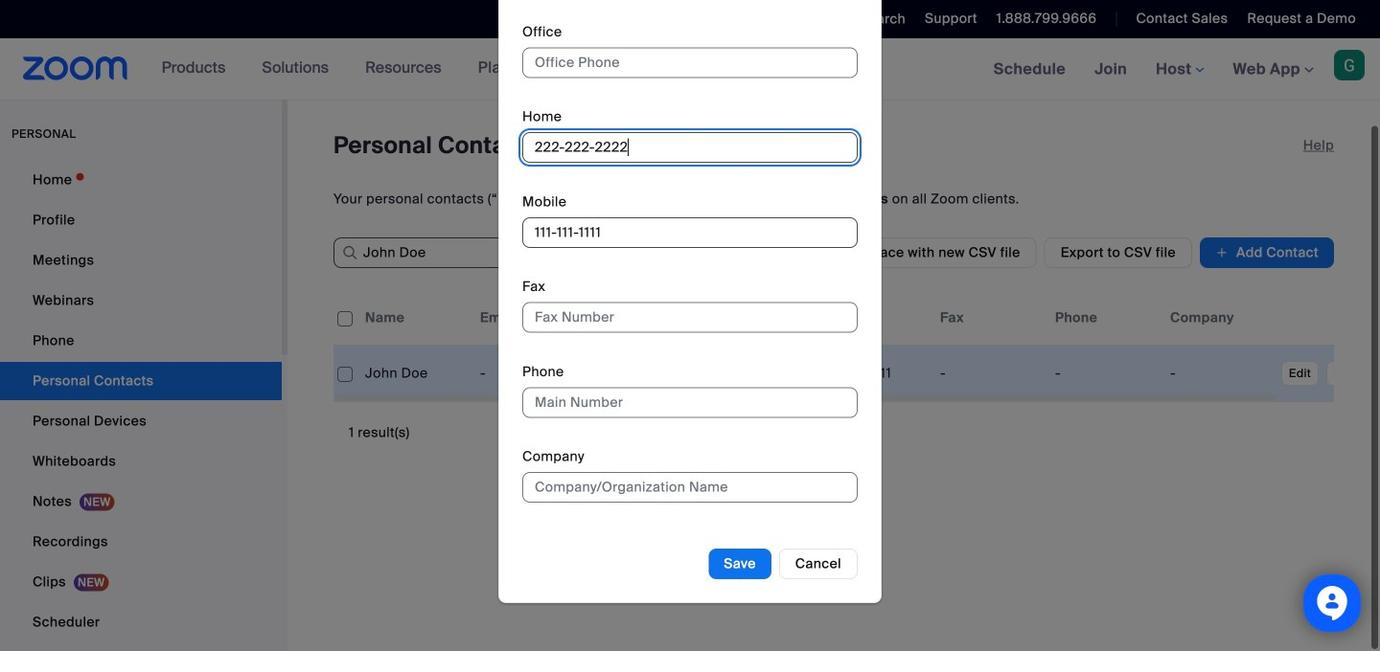 Task type: vqa. For each thing, say whether or not it's contained in the screenshot.
seventh cell from the right
yes



Task type: describe. For each thing, give the bounding box(es) containing it.
2 cell from the left
[[473, 355, 588, 393]]

meetings navigation
[[979, 38, 1380, 101]]

Company/Organization Name text field
[[522, 473, 858, 503]]

Home Phone text field
[[522, 132, 858, 163]]

8 cell from the left
[[1163, 355, 1278, 393]]

7 cell from the left
[[1048, 355, 1163, 393]]

3 cell from the left
[[588, 355, 703, 393]]

5 cell from the left
[[818, 355, 933, 393]]



Task type: locate. For each thing, give the bounding box(es) containing it.
Office Phone text field
[[522, 47, 858, 78]]

dialog
[[498, 0, 882, 604]]

6 cell from the left
[[933, 355, 1048, 393]]

personal menu menu
[[0, 161, 282, 652]]

add image
[[1215, 243, 1229, 263]]

Fax Number text field
[[522, 303, 858, 333]]

Main Number text field
[[522, 388, 858, 418]]

product information navigation
[[147, 38, 605, 100]]

Mobile Phone text field
[[522, 218, 858, 248]]

cell
[[358, 355, 473, 393], [473, 355, 588, 393], [588, 355, 703, 393], [703, 355, 818, 393], [818, 355, 933, 393], [933, 355, 1048, 393], [1048, 355, 1163, 393], [1163, 355, 1278, 393]]

1 cell from the left
[[358, 355, 473, 393]]

application
[[334, 291, 1380, 403]]

4 cell from the left
[[703, 355, 818, 393]]

Search Contacts Input text field
[[334, 238, 621, 268]]

banner
[[0, 38, 1380, 101]]



